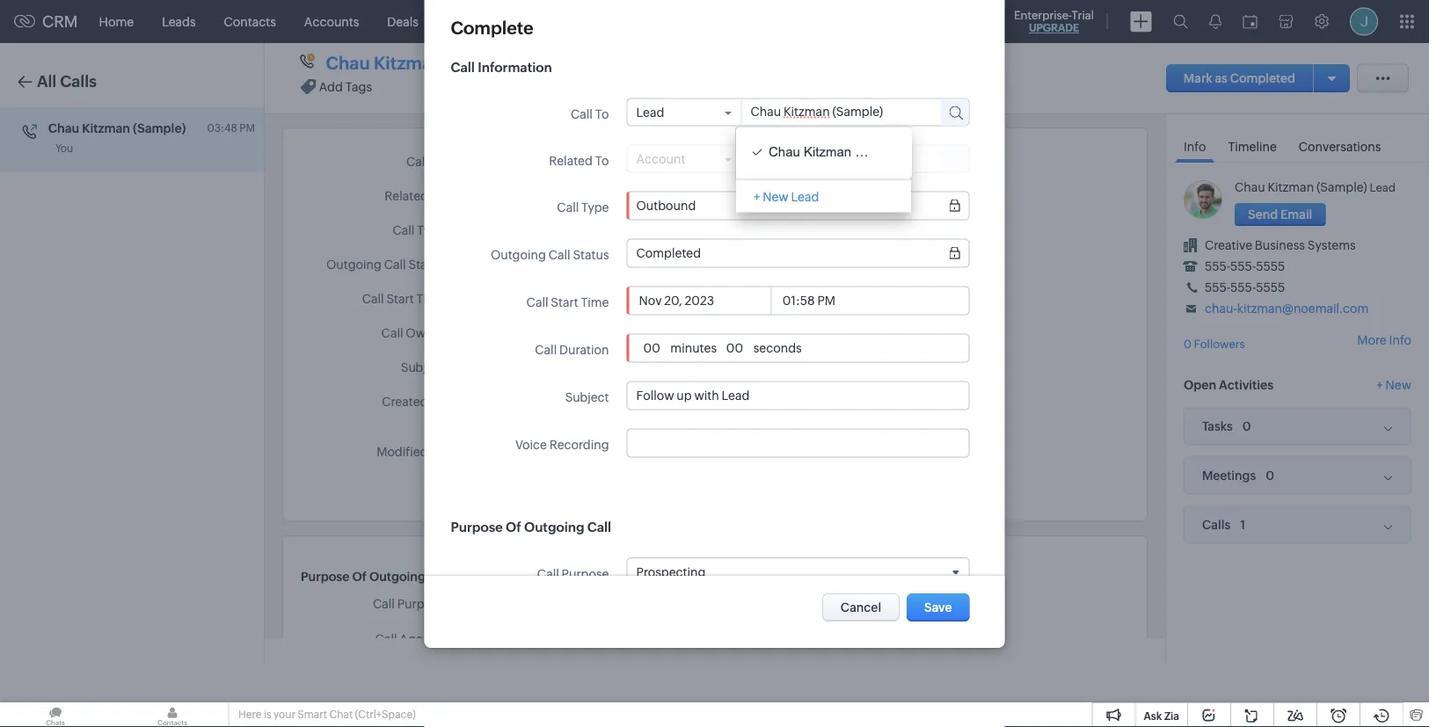 Task type: describe. For each thing, give the bounding box(es) containing it.
enterprise-
[[1015, 8, 1072, 22]]

here
[[238, 709, 262, 721]]

call owner
[[382, 326, 445, 341]]

completed inside button
[[1231, 71, 1296, 85]]

information
[[478, 60, 552, 75]]

calendar image
[[1243, 15, 1258, 29]]

1 horizontal spatial leads
[[537, 53, 587, 73]]

activities
[[1220, 378, 1274, 392]]

info inside info 'link'
[[1184, 140, 1207, 154]]

mark
[[1184, 71, 1213, 85]]

profile element
[[1340, 0, 1389, 43]]

create menu image
[[1131, 11, 1153, 32]]

by for created by
[[431, 395, 445, 409]]

info link
[[1176, 128, 1216, 163]]

enterprise-trial upgrade
[[1015, 8, 1095, 34]]

trial
[[1072, 8, 1095, 22]]

nov
[[472, 291, 495, 305]]

chats image
[[0, 703, 111, 728]]

voice recording
[[516, 438, 609, 452]]

meetings link
[[489, 0, 570, 43]]

call type for duration
[[557, 201, 609, 215]]

up
[[512, 360, 528, 374]]

+ new
[[1377, 378, 1412, 392]]

lead up account
[[637, 105, 665, 119]]

subject for recording
[[566, 391, 609, 405]]

0 horizontal spatial of
[[352, 570, 367, 584]]

new for + new
[[1386, 378, 1412, 392]]

chat
[[329, 709, 353, 721]]

03:48 pm
[[207, 122, 255, 134]]

call start time for owner
[[362, 292, 445, 306]]

create menu element
[[1120, 0, 1163, 43]]

account
[[637, 152, 686, 166]]

creative
[[1206, 238, 1253, 253]]

more info link
[[1358, 333, 1412, 347]]

Lead field
[[637, 105, 733, 119]]

accounts
[[304, 15, 359, 29]]

chau-kitzman@noemail.com
[[1206, 302, 1369, 316]]

mark as completed button
[[1167, 64, 1314, 92]]

status for call duration
[[573, 248, 609, 262]]

lead up completed field
[[791, 190, 820, 204]]

creative business systems
[[1206, 238, 1357, 253]]

chau-
[[1206, 302, 1238, 316]]

search element
[[1163, 0, 1199, 43]]

call duration
[[535, 343, 609, 357]]

signals image
[[1210, 14, 1222, 29]]

modified by
[[377, 445, 445, 459]]

1 vertical spatial purpose of outgoing call
[[301, 570, 451, 584]]

crm
[[42, 13, 78, 31]]

leads link
[[148, 0, 210, 43]]

1 vertical spatial 03:48
[[550, 291, 585, 305]]

lead down call duration
[[557, 360, 585, 374]]

signals element
[[1199, 0, 1233, 43]]

upgrade
[[1029, 22, 1080, 34]]

here is your smart chat (ctrl+space)
[[238, 709, 416, 721]]

you
[[55, 143, 73, 154]]

complete
[[451, 18, 534, 38]]

kitzman@noemail.com
[[1238, 302, 1369, 316]]

0 horizontal spatial chau kitzman (sample)
[[48, 121, 186, 135]]

2 5555 from the top
[[1257, 281, 1286, 295]]

profile image
[[1351, 7, 1379, 36]]

mark as completed
[[1184, 71, 1296, 85]]

all
[[37, 73, 56, 91]]

follow up with lead
[[472, 360, 585, 374]]

+ for + new
[[1377, 378, 1384, 392]]

agenda
[[400, 633, 445, 647]]

meetings
[[503, 15, 556, 29]]

as
[[1216, 71, 1228, 85]]

created
[[382, 395, 428, 409]]

owner
[[406, 326, 445, 341]]

0 followers
[[1184, 337, 1246, 351]]

0 vertical spatial pm
[[240, 122, 255, 134]]

prospecting
[[637, 565, 706, 579]]

open activities
[[1184, 378, 1274, 392]]

1 horizontal spatial pm
[[588, 291, 606, 305]]

Completed field
[[637, 246, 960, 260]]

type for owner
[[417, 224, 445, 238]]

call information
[[451, 60, 552, 75]]

0
[[1184, 337, 1192, 351]]

call to for call duration
[[571, 107, 609, 121]]

2 555-555-5555 from the top
[[1206, 281, 1286, 295]]

1 horizontal spatial call purpose
[[538, 567, 609, 581]]

minutes
[[668, 341, 720, 355]]

conversations link
[[1291, 128, 1391, 162]]

start for owner
[[387, 292, 414, 306]]

home
[[99, 15, 134, 29]]

more info
[[1358, 333, 1412, 347]]

1 vertical spatial completed
[[637, 246, 701, 260]]

duration
[[560, 343, 609, 357]]

recording
[[550, 438, 609, 452]]

related for duration
[[549, 154, 593, 168]]

scheduled
[[472, 257, 534, 271]]

+ new lead
[[754, 190, 820, 204]]

1 horizontal spatial chau kitzman (sample)
[[472, 154, 605, 168]]

crm link
[[14, 13, 78, 31]]

follow
[[472, 360, 510, 374]]

start for duration
[[551, 296, 579, 310]]

outbound
[[637, 199, 696, 213]]

2 horizontal spatial chau kitzman (sample)
[[769, 145, 909, 159]]

business
[[1256, 238, 1306, 253]]



Task type: vqa. For each thing, say whether or not it's contained in the screenshot.
Call To
yes



Task type: locate. For each thing, give the bounding box(es) containing it.
1 horizontal spatial call type
[[557, 201, 609, 215]]

zia
[[1165, 711, 1180, 722]]

1 horizontal spatial calls
[[447, 15, 475, 29]]

0 horizontal spatial info
[[1184, 140, 1207, 154]]

+ down the 'more info'
[[1377, 378, 1384, 392]]

purpose of outgoing call up 'call agenda'
[[301, 570, 451, 584]]

0 horizontal spatial related
[[385, 189, 428, 203]]

0 vertical spatial call to
[[571, 107, 609, 121]]

new up completed field
[[763, 190, 789, 204]]

-
[[527, 53, 533, 73]]

555-555-5555 up chau-
[[1206, 281, 1286, 295]]

0 vertical spatial by
[[431, 395, 445, 409]]

call start time for duration
[[527, 296, 609, 310]]

555-
[[1206, 260, 1231, 274], [1231, 260, 1257, 274], [1206, 281, 1231, 295], [1231, 281, 1257, 295]]

0 vertical spatial call type
[[557, 201, 609, 215]]

calls up "chau kitzman (sample) - leads"
[[447, 15, 475, 29]]

leads
[[162, 15, 196, 29], [537, 53, 587, 73]]

type for duration
[[582, 201, 609, 215]]

call type for owner
[[393, 224, 445, 238]]

5555
[[1257, 260, 1286, 274], [1257, 281, 1286, 295]]

(ctrl+space)
[[355, 709, 416, 721]]

0 horizontal spatial completed
[[637, 246, 701, 260]]

info
[[1184, 140, 1207, 154], [1390, 333, 1412, 347]]

seconds
[[751, 341, 802, 355]]

1 horizontal spatial subject
[[566, 391, 609, 405]]

+
[[754, 190, 761, 204], [1377, 378, 1384, 392]]

0 horizontal spatial time
[[417, 292, 445, 306]]

by
[[431, 395, 445, 409], [431, 445, 445, 459]]

1 horizontal spatial +
[[1377, 378, 1384, 392]]

0 vertical spatial 03:48
[[207, 122, 237, 134]]

0 horizontal spatial leads
[[162, 15, 196, 29]]

1 vertical spatial related to
[[385, 189, 445, 203]]

new
[[763, 190, 789, 204], [1386, 378, 1412, 392]]

555-555-5555 down creative
[[1206, 260, 1286, 274]]

hh:mm a text field
[[780, 294, 847, 308]]

call start time up call duration
[[527, 296, 609, 310]]

call to for call owner
[[407, 155, 445, 169]]

call
[[451, 60, 475, 75], [571, 107, 593, 121], [407, 155, 428, 169], [557, 201, 579, 215], [393, 224, 415, 238], [549, 248, 571, 262], [384, 258, 406, 272], [362, 292, 384, 306], [527, 296, 549, 310], [382, 326, 403, 341], [535, 343, 557, 357], [588, 520, 612, 535], [538, 567, 559, 581], [428, 570, 451, 584], [373, 597, 395, 612], [375, 633, 397, 647]]

1 horizontal spatial status
[[573, 248, 609, 262]]

home link
[[85, 0, 148, 43]]

smith
[[502, 444, 536, 458]]

of
[[506, 520, 522, 535], [352, 570, 367, 584]]

deals
[[387, 15, 419, 29]]

nov 20, 2023 03:48 pm
[[472, 291, 606, 305]]

smart
[[298, 709, 327, 721]]

time
[[417, 292, 445, 306], [581, 296, 609, 310]]

calls right all
[[60, 73, 97, 91]]

0 horizontal spatial outgoing call status
[[326, 258, 445, 272]]

info left timeline
[[1184, 140, 1207, 154]]

time up owner
[[417, 292, 445, 306]]

1 vertical spatial 5555
[[1257, 281, 1286, 295]]

voice
[[516, 438, 547, 452]]

john smith
[[472, 444, 536, 458]]

info right the more
[[1390, 333, 1412, 347]]

0 horizontal spatial call start time
[[362, 292, 445, 306]]

timeline link
[[1220, 128, 1286, 162]]

start right 2023
[[551, 296, 579, 310]]

new down the 'more info'
[[1386, 378, 1412, 392]]

subject down owner
[[401, 361, 445, 375]]

status up owner
[[409, 258, 445, 272]]

search image
[[1174, 14, 1189, 29]]

1 5555 from the top
[[1257, 260, 1286, 274]]

time for call owner
[[417, 292, 445, 306]]

1 horizontal spatial info
[[1390, 333, 1412, 347]]

0 horizontal spatial call to
[[407, 155, 445, 169]]

0 horizontal spatial new
[[763, 190, 789, 204]]

2023
[[518, 291, 547, 305]]

0 vertical spatial related
[[549, 154, 593, 168]]

+ for + new lead
[[754, 190, 761, 204]]

start up call owner
[[387, 292, 414, 306]]

1 horizontal spatial type
[[582, 201, 609, 215]]

1 vertical spatial call type
[[393, 224, 445, 238]]

call start time
[[362, 292, 445, 306], [527, 296, 609, 310]]

0 vertical spatial +
[[754, 190, 761, 204]]

lead
[[637, 105, 665, 119], [1371, 181, 1397, 194], [791, 190, 820, 204], [557, 360, 585, 374]]

(sample)
[[447, 53, 523, 73], [133, 121, 186, 135], [856, 145, 909, 159], [554, 154, 605, 168], [1317, 180, 1368, 194]]

mmm d, yyyy text field
[[637, 294, 771, 308]]

1 555-555-5555 from the top
[[1206, 260, 1286, 274]]

followers
[[1195, 337, 1246, 351]]

0 horizontal spatial subject
[[401, 361, 445, 375]]

1 horizontal spatial 03:48
[[550, 291, 585, 305]]

type
[[582, 201, 609, 215], [417, 224, 445, 238]]

purpose of outgoing call down smith
[[451, 520, 612, 535]]

0 horizontal spatial related to
[[385, 189, 445, 203]]

call start time up call owner
[[362, 292, 445, 306]]

call to
[[571, 107, 609, 121], [407, 155, 445, 169]]

with
[[530, 360, 555, 374]]

0 vertical spatial purpose of outgoing call
[[451, 520, 612, 535]]

1 vertical spatial related
[[385, 189, 428, 203]]

john
[[472, 444, 500, 458]]

to
[[595, 107, 609, 121], [595, 154, 609, 168], [431, 155, 445, 169], [431, 189, 445, 203]]

1 horizontal spatial call start time
[[527, 296, 609, 310]]

1 horizontal spatial completed
[[1231, 71, 1296, 85]]

chau kitzman (sample) lead
[[1235, 180, 1397, 194]]

outgoing call status for call owner
[[326, 258, 445, 272]]

1 horizontal spatial time
[[581, 296, 609, 310]]

chau kitzman (sample) link
[[326, 52, 523, 75], [745, 138, 909, 169], [472, 154, 605, 168], [1235, 180, 1368, 194]]

1 vertical spatial pm
[[588, 291, 606, 305]]

timeline
[[1229, 140, 1278, 154]]

0 vertical spatial 5555
[[1257, 260, 1286, 274]]

related
[[549, 154, 593, 168], [385, 189, 428, 203]]

None text field
[[742, 99, 925, 124], [742, 146, 931, 170], [742, 99, 925, 124], [742, 146, 931, 170]]

0 horizontal spatial start
[[387, 292, 414, 306]]

1 vertical spatial of
[[352, 570, 367, 584]]

chau-kitzman@noemail.com link
[[1206, 302, 1369, 316]]

1 horizontal spatial call to
[[571, 107, 609, 121]]

outgoing call status up call owner
[[326, 258, 445, 272]]

0 vertical spatial completed
[[1231, 71, 1296, 85]]

0 vertical spatial related to
[[549, 154, 609, 168]]

is
[[264, 709, 272, 721]]

1 vertical spatial call purpose
[[373, 597, 445, 612]]

0 vertical spatial calls
[[447, 15, 475, 29]]

pm
[[240, 122, 255, 134], [588, 291, 606, 305]]

0 vertical spatial call purpose
[[538, 567, 609, 581]]

lead inside chau kitzman (sample) lead
[[1371, 181, 1397, 194]]

systems
[[1308, 238, 1357, 253]]

completed right as
[[1231, 71, 1296, 85]]

by right modified
[[431, 445, 445, 459]]

time up duration at the top left of the page
[[581, 296, 609, 310]]

0 vertical spatial of
[[506, 520, 522, 535]]

outgoing call status up nov 20, 2023 03:48 pm
[[491, 248, 609, 262]]

new for + new lead
[[763, 190, 789, 204]]

0 horizontal spatial type
[[417, 224, 445, 238]]

more
[[1358, 333, 1387, 347]]

1 vertical spatial info
[[1390, 333, 1412, 347]]

0 horizontal spatial status
[[409, 258, 445, 272]]

outgoing call status for call duration
[[491, 248, 609, 262]]

1 vertical spatial call to
[[407, 155, 445, 169]]

completed down outbound
[[637, 246, 701, 260]]

0 horizontal spatial +
[[754, 190, 761, 204]]

contacts image
[[117, 703, 228, 728]]

related to for duration
[[549, 154, 609, 168]]

1 horizontal spatial outgoing call status
[[491, 248, 609, 262]]

status
[[573, 248, 609, 262], [409, 258, 445, 272]]

0 horizontal spatial 03:48
[[207, 122, 237, 134]]

by for modified by
[[431, 445, 445, 459]]

completed
[[1231, 71, 1296, 85], [637, 246, 701, 260]]

subject
[[401, 361, 445, 375], [566, 391, 609, 405]]

03:48
[[207, 122, 237, 134], [550, 291, 585, 305]]

your
[[274, 709, 296, 721]]

1 horizontal spatial related
[[549, 154, 593, 168]]

calls link
[[433, 0, 489, 43]]

purpose
[[451, 520, 503, 535], [562, 567, 609, 581], [301, 570, 350, 584], [397, 597, 445, 612]]

1 vertical spatial new
[[1386, 378, 1412, 392]]

1 vertical spatial 555-555-5555
[[1206, 281, 1286, 295]]

conversations
[[1300, 140, 1382, 154]]

created by
[[382, 395, 445, 409]]

1 vertical spatial calls
[[60, 73, 97, 91]]

0 vertical spatial type
[[582, 201, 609, 215]]

Account field
[[637, 152, 733, 166]]

contacts link
[[210, 0, 290, 43]]

kitzman
[[374, 53, 443, 73], [82, 121, 130, 135], [804, 145, 852, 159], [505, 154, 551, 168], [1268, 180, 1315, 194]]

20,
[[497, 291, 515, 305]]

1 vertical spatial +
[[1377, 378, 1384, 392]]

0 vertical spatial leads
[[162, 15, 196, 29]]

open
[[1184, 378, 1217, 392]]

0 horizontal spatial pm
[[240, 122, 255, 134]]

555-555-5555
[[1206, 260, 1286, 274], [1206, 281, 1286, 295]]

1 vertical spatial subject
[[566, 391, 609, 405]]

None text field
[[641, 341, 664, 355], [724, 341, 747, 355], [637, 389, 960, 403], [637, 436, 960, 451], [641, 341, 664, 355], [724, 341, 747, 355], [637, 389, 960, 403], [637, 436, 960, 451]]

status for call owner
[[409, 258, 445, 272]]

1 horizontal spatial start
[[551, 296, 579, 310]]

status up nov 20, 2023 03:48 pm
[[573, 248, 609, 262]]

1 vertical spatial leads
[[537, 53, 587, 73]]

deals link
[[373, 0, 433, 43]]

accounts link
[[290, 0, 373, 43]]

0 horizontal spatial call type
[[393, 224, 445, 238]]

call purpose
[[538, 567, 609, 581], [373, 597, 445, 612]]

0 horizontal spatial calls
[[60, 73, 97, 91]]

subject for by
[[401, 361, 445, 375]]

+ up completed field
[[754, 190, 761, 204]]

0 vertical spatial 555-555-5555
[[1206, 260, 1286, 274]]

1 vertical spatial by
[[431, 445, 445, 459]]

leads right the -
[[537, 53, 587, 73]]

lead down conversations
[[1371, 181, 1397, 194]]

chau kitzman (sample) - leads
[[326, 53, 587, 73]]

call agenda
[[375, 633, 445, 647]]

5555 down business
[[1257, 260, 1286, 274]]

1 horizontal spatial new
[[1386, 378, 1412, 392]]

1 horizontal spatial of
[[506, 520, 522, 535]]

5555 up chau-kitzman@noemail.com link
[[1257, 281, 1286, 295]]

0 horizontal spatial call purpose
[[373, 597, 445, 612]]

1 horizontal spatial related to
[[549, 154, 609, 168]]

time for call duration
[[581, 296, 609, 310]]

ask zia
[[1144, 711, 1180, 722]]

leads right home
[[162, 15, 196, 29]]

1 by from the top
[[431, 395, 445, 409]]

0 vertical spatial new
[[763, 190, 789, 204]]

modified
[[377, 445, 428, 459]]

2 by from the top
[[431, 445, 445, 459]]

contacts
[[224, 15, 276, 29]]

by right created
[[431, 395, 445, 409]]

0 vertical spatial info
[[1184, 140, 1207, 154]]

ask
[[1144, 711, 1163, 722]]

0 vertical spatial subject
[[401, 361, 445, 375]]

subject down duration at the top left of the page
[[566, 391, 609, 405]]

calls
[[447, 15, 475, 29], [60, 73, 97, 91]]

Outbound field
[[637, 199, 960, 213]]

all calls
[[37, 73, 97, 91]]

Prospecting field
[[637, 565, 960, 579]]

related for owner
[[385, 189, 428, 203]]

related to for owner
[[385, 189, 445, 203]]

None button
[[1235, 203, 1326, 226], [823, 594, 900, 622], [907, 594, 970, 622], [1235, 203, 1326, 226], [823, 594, 900, 622], [907, 594, 970, 622]]

1 vertical spatial type
[[417, 224, 445, 238]]



